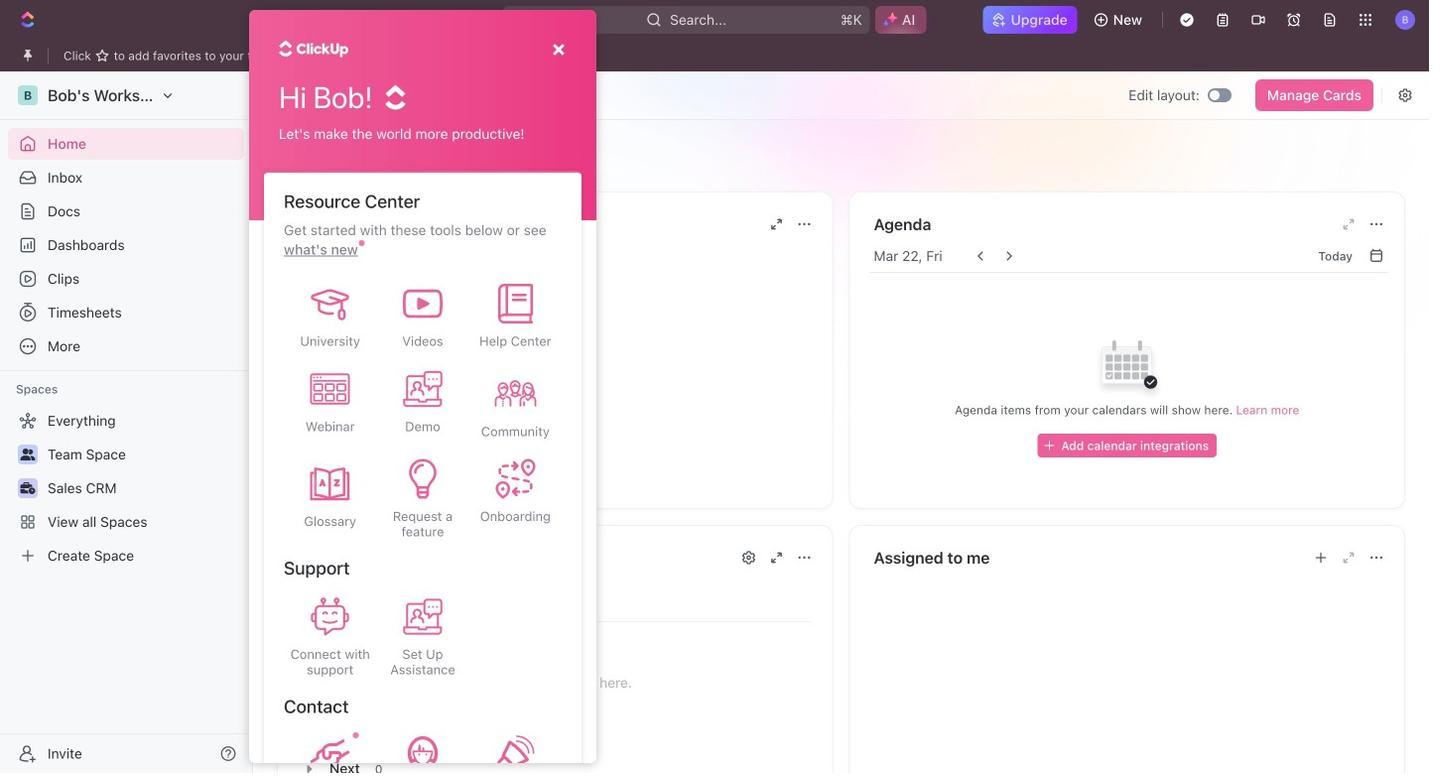 Task type: locate. For each thing, give the bounding box(es) containing it.
tab list
[[298, 574, 813, 622]]

tree
[[8, 405, 244, 572]]

tree inside sidebar navigation
[[8, 405, 244, 572]]



Task type: vqa. For each thing, say whether or not it's contained in the screenshot.
tasks inside Add Custom Fields to your tasks to literally use ClickUp for anything: dates, phone numbers, emails, drop-downs, checkboxes, links, currencies, and numbers. Learn more
no



Task type: describe. For each thing, give the bounding box(es) containing it.
sidebar navigation
[[0, 71, 253, 773]]

user group image
[[302, 282, 318, 294]]

business time image
[[302, 345, 318, 358]]



